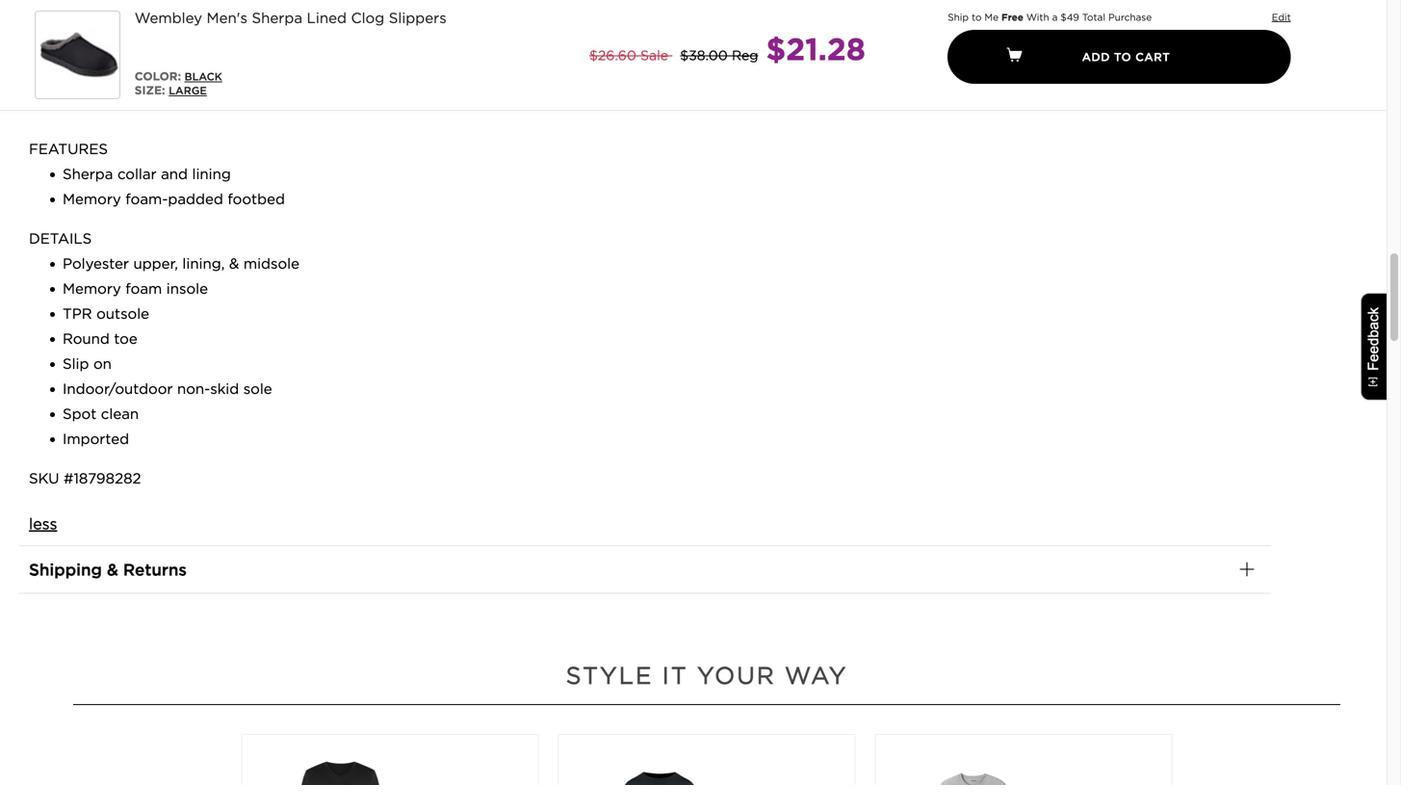 Task type: locate. For each thing, give the bounding box(es) containing it.
sale
[[641, 47, 669, 63]]

$38.00
[[680, 47, 728, 63]]

1 vertical spatial non-
[[177, 380, 210, 398]]

these
[[502, 59, 541, 77]]

large
[[169, 84, 207, 97]]

1 vertical spatial memory
[[63, 280, 121, 297]]

cozy
[[102, 59, 136, 77]]

wembley down "featuring"
[[29, 80, 96, 97]]

0 horizontal spatial &
[[107, 560, 118, 580]]

indoor/outdoor
[[63, 380, 173, 398]]

lining up the feet
[[193, 59, 232, 77]]

sku
[[29, 470, 59, 487]]

sherpa
[[140, 59, 189, 77]]

round
[[63, 330, 110, 348]]

&
[[229, 255, 239, 272], [107, 560, 118, 580]]

purchase
[[1109, 12, 1152, 23]]

men's
[[207, 9, 248, 26]]

memory down the polyester
[[63, 280, 121, 297]]

non- left sole
[[177, 380, 210, 398]]

and up padded on the left of page
[[161, 165, 188, 183]]

color:
[[135, 69, 181, 83]]

sole
[[243, 380, 272, 398]]

your
[[698, 661, 776, 690]]

on
[[93, 355, 112, 373]]

1 horizontal spatial wembley
[[135, 9, 202, 26]]

sherpa down features
[[63, 165, 113, 183]]

1 horizontal spatial &
[[229, 255, 239, 272]]

hanes comfortwash garment-dyed pocket pajama tee image
[[615, 768, 704, 785]]

wembley men's sherpa lined clog slippers
[[135, 9, 447, 26]]

1 vertical spatial and
[[161, 165, 188, 183]]

lining,
[[182, 255, 225, 272]]

clog
[[351, 9, 385, 26]]

1 memory from the top
[[63, 190, 121, 208]]

0 vertical spatial &
[[229, 255, 239, 272]]

0 vertical spatial non-
[[403, 59, 436, 77]]

sole,
[[465, 59, 497, 77]]

0 vertical spatial memory
[[63, 190, 121, 208]]

0 vertical spatial and
[[236, 59, 263, 77]]

color: black size: large
[[135, 69, 222, 97]]

me
[[985, 12, 999, 23]]

None button
[[948, 30, 1292, 84]]

style it your way
[[566, 661, 848, 690]]

to
[[972, 12, 982, 23]]

returns
[[123, 560, 187, 580]]

shipping & returns
[[29, 560, 187, 580]]

keep
[[129, 80, 163, 97]]

will
[[101, 80, 125, 97]]

from
[[687, 59, 720, 77]]

lining inside 'features sherpa collar and lining memory foam-padded footbed'
[[192, 165, 231, 183]]

0 horizontal spatial non-
[[177, 380, 210, 398]]

non-
[[403, 59, 436, 77], [177, 380, 210, 398]]

an
[[267, 59, 285, 77]]

& right lining,
[[229, 255, 239, 272]]

wembley up the sherpa
[[135, 9, 202, 26]]

polyester
[[63, 255, 129, 272]]

1 horizontal spatial and
[[236, 59, 263, 77]]

sku #18798282
[[29, 470, 141, 487]]

memory up details
[[63, 190, 121, 208]]

warm
[[237, 80, 277, 97]]

& inside button
[[107, 560, 118, 580]]

feedback link
[[1361, 293, 1395, 401]]

wembley
[[135, 9, 202, 26], [29, 80, 96, 97]]

memory
[[63, 190, 121, 208], [63, 280, 121, 297]]

padded
[[168, 190, 223, 208]]

details polyester upper, lining, & midsole memory foam insole tpr outsole round toe slip on indoor/outdoor non-skid sole spot clean imported
[[29, 230, 300, 448]]

and up warm
[[236, 59, 263, 77]]

your
[[168, 80, 200, 97]]

ship
[[948, 12, 969, 23]]

big & tall lands' end super-t v-neck tee image
[[298, 762, 384, 785]]

$21.28
[[766, 31, 866, 67]]

0 vertical spatial lining
[[193, 59, 232, 77]]

slip
[[63, 355, 89, 373]]

0 horizontal spatial wembley
[[29, 80, 96, 97]]

1 vertical spatial &
[[107, 560, 118, 580]]

1 vertical spatial lining
[[192, 165, 231, 183]]

non- down slippers
[[403, 59, 436, 77]]

features sherpa collar and lining memory foam-padded footbed
[[29, 140, 285, 208]]

black
[[185, 70, 222, 83]]

footbed
[[228, 190, 285, 208]]

memory inside 'features sherpa collar and lining memory foam-padded footbed'
[[63, 190, 121, 208]]

0 vertical spatial wembley
[[135, 9, 202, 26]]

lined
[[307, 9, 347, 26]]

toe
[[114, 330, 138, 348]]

slippers
[[389, 9, 447, 26]]

1 horizontal spatial sherpa
[[252, 9, 303, 26]]

big & tall lands' end classic-fit supima cotton tee image
[[921, 772, 1026, 785]]

2 memory from the top
[[63, 280, 121, 297]]

0 horizontal spatial and
[[161, 165, 188, 183]]

collar
[[117, 165, 157, 183]]

1 vertical spatial wembley
[[29, 80, 96, 97]]

sherpa left the lined
[[252, 9, 303, 26]]

a
[[1053, 12, 1058, 23]]

non- inside featuring cozy sherpa lining and an indoor/outdoor non-slip sole, these men's clog slippers from wembley will keep your feet warm in style.
[[403, 59, 436, 77]]

size:
[[135, 83, 165, 97]]

0 horizontal spatial sherpa
[[63, 165, 113, 183]]

and inside 'features sherpa collar and lining memory foam-padded footbed'
[[161, 165, 188, 183]]

midsole
[[244, 255, 300, 272]]

edit
[[1272, 12, 1292, 23]]

1 vertical spatial sherpa
[[63, 165, 113, 183]]

foam
[[126, 280, 162, 297]]

lining up padded on the left of page
[[192, 165, 231, 183]]

lining
[[193, 59, 232, 77], [192, 165, 231, 183]]

features
[[29, 140, 108, 158]]

upper,
[[133, 255, 178, 272]]

featuring cozy sherpa lining and an indoor/outdoor non-slip sole, these men's clog slippers from wembley will keep your feet warm in style.
[[29, 59, 720, 97]]

sherpa
[[252, 9, 303, 26], [63, 165, 113, 183]]

1 horizontal spatial non-
[[403, 59, 436, 77]]

sherpa inside 'features sherpa collar and lining memory foam-padded footbed'
[[63, 165, 113, 183]]

& left returns
[[107, 560, 118, 580]]

and
[[236, 59, 263, 77], [161, 165, 188, 183]]



Task type: describe. For each thing, give the bounding box(es) containing it.
skid
[[210, 380, 239, 398]]

reg
[[732, 47, 759, 63]]

ship to me free with a $49 total purchase
[[948, 12, 1152, 23]]

and inside featuring cozy sherpa lining and an indoor/outdoor non-slip sole, these men's clog slippers from wembley will keep your feet warm in style.
[[236, 59, 263, 77]]

#18798282
[[64, 470, 141, 487]]

clog
[[591, 59, 622, 77]]

$26.60 sale $38.00 reg $21.28
[[590, 31, 866, 67]]

slip
[[436, 59, 461, 77]]

foam-
[[126, 190, 168, 208]]

outsole
[[96, 305, 149, 322]]

indoor/outdoor
[[289, 59, 399, 77]]

total
[[1083, 12, 1106, 23]]

feedback
[[1366, 307, 1382, 371]]

way
[[785, 661, 848, 690]]

0 vertical spatial sherpa
[[252, 9, 303, 26]]

shipping & returns button
[[19, 546, 1272, 593]]

feet
[[204, 80, 232, 97]]

imported
[[63, 430, 129, 448]]

it
[[662, 661, 689, 690]]

tpr
[[63, 305, 92, 322]]

free
[[1002, 12, 1024, 23]]

& inside details polyester upper, lining, & midsole memory foam insole tpr outsole round toe slip on indoor/outdoor non-skid sole spot clean imported
[[229, 255, 239, 272]]

spot
[[63, 405, 97, 423]]

style.
[[298, 80, 335, 97]]

wembley inside featuring cozy sherpa lining and an indoor/outdoor non-slip sole, these men's clog slippers from wembley will keep your feet warm in style.
[[29, 80, 96, 97]]

insole
[[166, 280, 208, 297]]

slippers
[[627, 59, 682, 77]]

memory inside details polyester upper, lining, & midsole memory foam insole tpr outsole round toe slip on indoor/outdoor non-skid sole spot clean imported
[[63, 280, 121, 297]]

featuring
[[29, 59, 98, 77]]

feedback image
[[1370, 377, 1378, 386]]

$26.60
[[590, 47, 637, 63]]

shipping
[[29, 560, 102, 580]]

$49
[[1061, 12, 1080, 23]]

with
[[1027, 12, 1050, 23]]

in
[[281, 80, 294, 97]]

clean
[[101, 405, 139, 423]]

men's
[[545, 59, 587, 77]]

non- inside details polyester upper, lining, & midsole memory foam insole tpr outsole round toe slip on indoor/outdoor non-skid sole spot clean imported
[[177, 380, 210, 398]]

details
[[29, 230, 92, 247]]

lining inside featuring cozy sherpa lining and an indoor/outdoor non-slip sole, these men's clog slippers from wembley will keep your feet warm in style.
[[193, 59, 232, 77]]

style
[[566, 661, 654, 690]]



Task type: vqa. For each thing, say whether or not it's contained in the screenshot.
lining
yes



